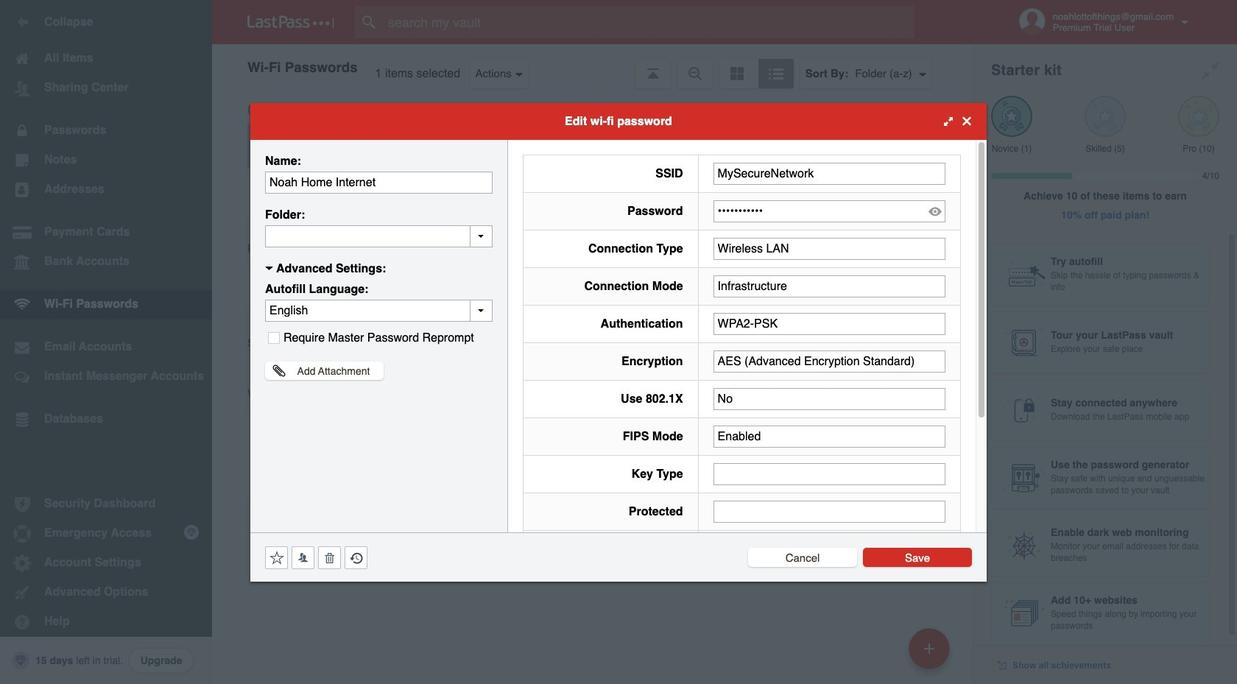 Task type: vqa. For each thing, say whether or not it's contained in the screenshot.
Main Navigation navigation
yes



Task type: describe. For each thing, give the bounding box(es) containing it.
new item navigation
[[904, 624, 959, 685]]

Search search field
[[355, 6, 944, 38]]

new item image
[[925, 644, 935, 654]]

search my vault text field
[[355, 6, 944, 38]]



Task type: locate. For each thing, give the bounding box(es) containing it.
None text field
[[714, 162, 946, 185], [265, 171, 493, 193], [714, 238, 946, 260], [714, 313, 946, 335], [714, 350, 946, 372], [714, 388, 946, 410], [714, 463, 946, 485], [714, 162, 946, 185], [265, 171, 493, 193], [714, 238, 946, 260], [714, 313, 946, 335], [714, 350, 946, 372], [714, 388, 946, 410], [714, 463, 946, 485]]

main navigation navigation
[[0, 0, 212, 685]]

None password field
[[714, 200, 946, 222]]

vault options navigation
[[212, 44, 974, 88]]

lastpass image
[[248, 15, 335, 29]]

dialog
[[251, 103, 987, 675]]

None text field
[[265, 225, 493, 247], [714, 275, 946, 297], [714, 426, 946, 448], [714, 501, 946, 523], [265, 225, 493, 247], [714, 275, 946, 297], [714, 426, 946, 448], [714, 501, 946, 523]]



